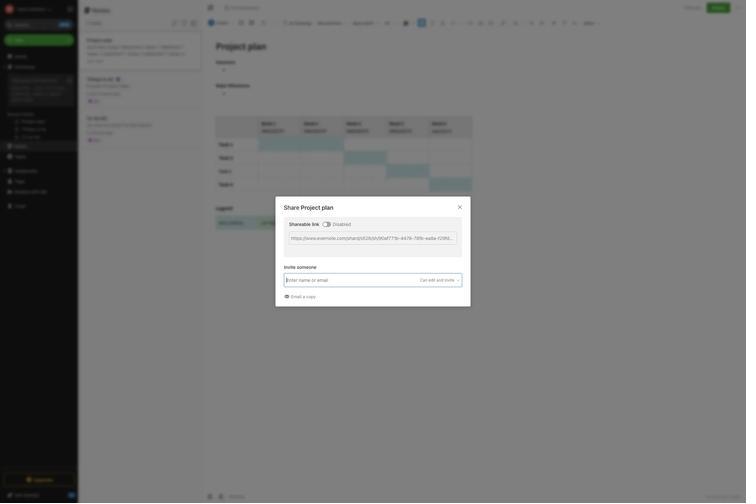 Task type: locate. For each thing, give the bounding box(es) containing it.
0 vertical spatial now
[[96, 58, 103, 63]]

home
[[14, 54, 27, 59]]

do
[[108, 76, 113, 82], [94, 115, 99, 121]]

share
[[712, 5, 725, 10], [284, 204, 300, 211]]

not
[[122, 65, 132, 70]]

3 down just
[[87, 65, 89, 70]]

1 horizontal spatial do
[[104, 122, 110, 128]]

add
[[12, 97, 19, 102]]

superscript image
[[560, 18, 569, 27]]

a
[[51, 85, 53, 91], [87, 91, 89, 96], [303, 294, 305, 300]]

expand note image
[[207, 4, 215, 12]]

upgrade button
[[4, 474, 74, 487]]

5 down to-
[[87, 130, 89, 135]]

1 vertical spatial to
[[57, 91, 61, 96]]

notes link
[[0, 141, 78, 151]]

ago down "soon"
[[106, 130, 113, 135]]

someone
[[297, 265, 317, 270]]

italic image
[[428, 18, 437, 27]]

strikethrough image
[[550, 18, 559, 27]]

or
[[44, 91, 49, 96]]

minutes up 0/3
[[90, 130, 105, 135]]

bold image
[[417, 18, 427, 27]]

task
[[152, 58, 161, 63], [166, 58, 175, 63], [180, 58, 190, 63], [91, 65, 100, 70]]

1
[[158, 44, 160, 50], [162, 58, 164, 63]]

mm/dd/yy
[[161, 44, 184, 50], [103, 51, 126, 56], [144, 51, 167, 56], [87, 58, 109, 63], [128, 58, 150, 63]]

project up summary
[[87, 37, 102, 43]]

shortcuts button
[[0, 62, 78, 72]]

0 vertical spatial a
[[51, 85, 53, 91]]

notes right recent on the top of page
[[22, 112, 34, 117]]

0 vertical spatial share
[[712, 5, 725, 10]]

can edit and invite
[[420, 278, 455, 283]]

2 do from the left
[[104, 122, 110, 128]]

1 horizontal spatial project
[[104, 83, 119, 89]]

1 horizontal spatial plan
[[322, 204, 334, 211]]

icon on a note, notebook, stack or tag to add it here.
[[12, 85, 65, 102]]

ago down present project idea
[[113, 91, 120, 96]]

minutes
[[98, 91, 112, 96], [90, 130, 105, 135]]

3 left notes
[[86, 20, 89, 26]]

soon
[[111, 122, 121, 128]]

plan up the major at the left top
[[103, 37, 112, 43]]

alignment image
[[510, 18, 527, 27]]

email
[[291, 294, 302, 300]]

0 horizontal spatial share
[[284, 204, 300, 211]]

1 up track...
[[162, 58, 164, 63]]

1 horizontal spatial 4
[[181, 51, 184, 56]]

...
[[30, 85, 34, 91]]

close image
[[456, 203, 464, 211]]

numbered list image
[[476, 18, 486, 27]]

0 vertical spatial the
[[23, 85, 29, 91]]

disabled
[[333, 222, 351, 227]]

None search field
[[8, 19, 70, 31]]

bulleted list image
[[466, 18, 475, 27]]

week
[[145, 44, 156, 50], [87, 51, 98, 56], [127, 51, 139, 56], [168, 51, 180, 56], [111, 58, 122, 63]]

0 vertical spatial notes
[[92, 7, 110, 14]]

5
[[124, 58, 126, 63], [87, 130, 89, 135]]

a left copy
[[303, 294, 305, 300]]

1 vertical spatial 3
[[140, 51, 143, 56]]

0 vertical spatial 4
[[181, 51, 184, 56]]

a inside icon on a note, notebook, stack or tag to add it here.
[[51, 85, 53, 91]]

highlight image
[[448, 18, 464, 27]]

mm/dd/yy down the major at the left top
[[103, 51, 126, 56]]

3 down milestones
[[140, 51, 143, 56]]

tree
[[0, 51, 78, 468]]

here.
[[24, 97, 34, 102]]

do up present project idea
[[108, 76, 113, 82]]

do left "list"
[[94, 115, 99, 121]]

email a copy
[[291, 294, 316, 300]]

0 horizontal spatial do
[[94, 115, 99, 121]]

0 horizontal spatial do
[[87, 122, 93, 128]]

1 vertical spatial minutes
[[90, 130, 105, 135]]

1 horizontal spatial share
[[712, 5, 725, 10]]

plan up shared link switcher icon
[[322, 204, 334, 211]]

plan inside note list element
[[103, 37, 112, 43]]

1 vertical spatial a
[[87, 91, 89, 96]]

notes
[[90, 20, 102, 26]]

share for share project plan
[[284, 204, 300, 211]]

do down "list"
[[104, 122, 110, 128]]

notes up notes
[[92, 7, 110, 14]]

to up present project idea
[[102, 76, 107, 82]]

share up shareable on the top left of the page
[[284, 204, 300, 211]]

track...
[[163, 65, 181, 70]]

0 vertical spatial 1
[[158, 44, 160, 50]]

share inside button
[[712, 5, 725, 10]]

to-
[[87, 115, 94, 121]]

just now
[[87, 58, 103, 63]]

first
[[31, 78, 39, 83]]

a inside button
[[303, 294, 305, 300]]

0 horizontal spatial ago
[[106, 130, 113, 135]]

0 horizontal spatial to
[[57, 91, 61, 96]]

0 horizontal spatial project
[[87, 37, 102, 43]]

1 horizontal spatial to
[[102, 76, 107, 82]]

do down to-
[[87, 122, 93, 128]]

project plan
[[87, 37, 112, 43]]

1 vertical spatial 4
[[101, 65, 104, 70]]

1 horizontal spatial a
[[87, 91, 89, 96]]

now for just
[[96, 58, 103, 63]]

1 vertical spatial notes
[[22, 112, 34, 117]]

notebooks link
[[0, 166, 78, 176]]

1 horizontal spatial 1
[[162, 58, 164, 63]]

shareable
[[289, 222, 311, 227]]

shortcut
[[40, 78, 57, 83]]

shared link switcher image
[[323, 223, 327, 226]]

1 up "on"
[[158, 44, 160, 50]]

notes inside "group"
[[22, 112, 34, 117]]

0 vertical spatial to
[[102, 76, 107, 82]]

project
[[87, 37, 102, 43], [104, 83, 119, 89], [301, 204, 320, 211]]

the right for
[[130, 122, 137, 128]]

subscript image
[[570, 18, 580, 27]]

3
[[86, 20, 89, 26], [140, 51, 143, 56], [87, 65, 89, 70]]

icon
[[36, 85, 44, 91]]

2 vertical spatial a
[[303, 294, 305, 300]]

add a reminder image
[[206, 493, 214, 501]]

notebook,
[[12, 91, 32, 96]]

1 horizontal spatial ago
[[113, 91, 120, 96]]

notebook
[[240, 5, 259, 10]]

1 vertical spatial now
[[94, 122, 102, 128]]

with
[[30, 189, 39, 195]]

first notebook
[[230, 5, 259, 10]]

the
[[23, 85, 29, 91], [130, 122, 137, 128]]

to down note,
[[57, 91, 61, 96]]

0/3
[[94, 138, 100, 143]]

insert link image
[[499, 18, 508, 27]]

2 vertical spatial 3
[[87, 65, 89, 70]]

0 vertical spatial do
[[108, 76, 113, 82]]

week down milestones
[[127, 51, 139, 56]]

Note Editor text field
[[202, 31, 746, 490]]

do
[[87, 122, 93, 128], [104, 122, 110, 128]]

2
[[100, 51, 102, 56], [177, 58, 179, 63]]

present
[[87, 83, 103, 89]]

home link
[[0, 51, 78, 62]]

font family image
[[351, 18, 381, 27]]

1 horizontal spatial 2
[[177, 58, 179, 63]]

5 inside summary major milestones week 1 mm/dd/yy week 2 mm/dd/yy week 3 mm/dd/yy week 4 mm/dd/yy week 5 mm/dd/yy task 1 task 2 task 3 task 4 legend not started on track...
[[124, 58, 126, 63]]

0 vertical spatial ago
[[113, 91, 120, 96]]

stack
[[33, 91, 43, 96]]

0 horizontal spatial 5
[[87, 130, 89, 135]]

the left ...
[[23, 85, 29, 91]]

ago
[[113, 91, 120, 96], [106, 130, 113, 135]]

few
[[90, 91, 96, 96]]

your
[[21, 78, 30, 83]]

notes up tasks
[[14, 143, 27, 149]]

5 up not
[[124, 58, 126, 63]]

2 vertical spatial project
[[301, 204, 320, 211]]

1 horizontal spatial the
[[130, 122, 137, 128]]

0 vertical spatial 5
[[124, 58, 126, 63]]

add your first shortcut
[[12, 78, 57, 83]]

things
[[87, 76, 101, 82]]

recent notes
[[7, 112, 34, 117]]

1 vertical spatial project
[[104, 83, 119, 89]]

share right you
[[712, 5, 725, 10]]

tags
[[15, 179, 25, 184]]

heading level image
[[316, 18, 349, 27]]

1 horizontal spatial 5
[[124, 58, 126, 63]]

1 do from the left
[[87, 122, 93, 128]]

share for share
[[712, 5, 725, 10]]

0 horizontal spatial the
[[23, 85, 29, 91]]

a left few
[[87, 91, 89, 96]]

0 horizontal spatial a
[[51, 85, 53, 91]]

1 vertical spatial share
[[284, 204, 300, 211]]

2 horizontal spatial project
[[301, 204, 320, 211]]

week up track...
[[168, 51, 180, 56]]

0 horizontal spatial 2
[[100, 51, 102, 56]]

1 vertical spatial the
[[130, 122, 137, 128]]

group
[[0, 72, 78, 144]]

add
[[12, 78, 20, 83]]

1 vertical spatial 2
[[177, 58, 179, 63]]

project up the a few minutes ago
[[104, 83, 119, 89]]

Search text field
[[8, 19, 70, 31]]

group containing add your first shortcut
[[0, 72, 78, 144]]

more image
[[582, 18, 602, 27]]

Shared URL text field
[[289, 232, 457, 245]]

2 horizontal spatial a
[[303, 294, 305, 300]]

2 down summary
[[100, 51, 102, 56]]

0 horizontal spatial plan
[[103, 37, 112, 43]]

4
[[181, 51, 184, 56], [101, 65, 104, 70]]

project up link
[[301, 204, 320, 211]]

now down to-do list
[[94, 122, 102, 128]]

to inside note list element
[[102, 76, 107, 82]]

0 vertical spatial plan
[[103, 37, 112, 43]]

week up just
[[87, 51, 98, 56]]

minutes down present project idea
[[98, 91, 112, 96]]

now right just
[[96, 58, 103, 63]]

a right on
[[51, 85, 53, 91]]

all changes saved
[[706, 495, 741, 500]]

2 vertical spatial notes
[[14, 143, 27, 149]]

2 up track...
[[177, 58, 179, 63]]

1 vertical spatial plan
[[322, 204, 334, 211]]

list
[[101, 115, 107, 121]]



Task type: describe. For each thing, give the bounding box(es) containing it.
shared with me link
[[0, 187, 78, 197]]

present project idea
[[87, 83, 129, 89]]

and
[[437, 278, 444, 283]]

the inside note list element
[[130, 122, 137, 128]]

indent image
[[527, 18, 536, 27]]

mm/dd/yy down summary
[[87, 58, 109, 63]]

can
[[420, 278, 428, 283]]

1 vertical spatial do
[[94, 115, 99, 121]]

major
[[108, 44, 120, 50]]

things to do
[[87, 76, 113, 82]]

on
[[154, 65, 161, 70]]

summary
[[87, 44, 107, 50]]

now for do
[[94, 122, 102, 128]]

1 vertical spatial 1
[[162, 58, 164, 63]]

click the ...
[[12, 85, 34, 91]]

copy
[[306, 294, 316, 300]]

tags button
[[0, 176, 78, 187]]

mm/dd/yy up started
[[128, 58, 150, 63]]

week up legend at the top
[[111, 58, 122, 63]]

checklist image
[[487, 18, 496, 27]]

task image
[[237, 18, 246, 27]]

future
[[138, 122, 151, 128]]

first notebook button
[[222, 3, 262, 12]]

Add tag field
[[286, 277, 364, 284]]

0 vertical spatial 3
[[86, 20, 89, 26]]

new
[[14, 37, 24, 43]]

recent
[[7, 112, 21, 117]]

the inside tree
[[23, 85, 29, 91]]

font color image
[[401, 18, 417, 27]]

settings image
[[66, 5, 74, 13]]

first
[[230, 5, 239, 10]]

to-do list
[[87, 115, 107, 121]]

0 vertical spatial minutes
[[98, 91, 112, 96]]

me
[[40, 189, 47, 195]]

started
[[133, 65, 153, 70]]

tasks
[[14, 154, 26, 159]]

shareable link
[[289, 222, 319, 227]]

invite someone
[[284, 265, 317, 270]]

invite
[[445, 278, 455, 283]]

calendar event image
[[247, 18, 256, 27]]

font size image
[[383, 18, 399, 27]]

tag
[[50, 91, 56, 96]]

0 horizontal spatial 4
[[101, 65, 104, 70]]

only
[[684, 5, 693, 10]]

0 vertical spatial 2
[[100, 51, 102, 56]]

project for present project idea
[[104, 83, 119, 89]]

project for share project plan
[[301, 204, 320, 211]]

ai cleanup
[[290, 21, 311, 26]]

all
[[706, 495, 711, 500]]

week right milestones
[[145, 44, 156, 50]]

insert image
[[206, 18, 236, 27]]

to inside icon on a note, notebook, stack or tag to add it here.
[[57, 91, 61, 96]]

tree containing home
[[0, 51, 78, 468]]

expand notebooks image
[[2, 168, 7, 174]]

outdent image
[[538, 18, 547, 27]]

edit
[[429, 278, 436, 283]]

notebooks
[[15, 168, 37, 174]]

click
[[12, 85, 21, 91]]

share button
[[707, 3, 731, 13]]

shared
[[14, 189, 29, 195]]

underline image
[[438, 18, 447, 27]]

upgrade
[[34, 478, 53, 483]]

link
[[312, 222, 319, 227]]

shortcuts
[[15, 64, 35, 70]]

do now do soon for the future
[[87, 122, 151, 128]]

5 minutes ago
[[87, 130, 113, 135]]

legend
[[106, 65, 121, 70]]

note list element
[[78, 0, 202, 504]]

shared with me
[[14, 189, 47, 195]]

1 vertical spatial ago
[[106, 130, 113, 135]]

mm/dd/yy up "on"
[[144, 51, 167, 56]]

email a copy button
[[284, 294, 317, 300]]

Select permission field
[[408, 278, 461, 284]]

0 horizontal spatial 1
[[158, 44, 160, 50]]

milestones
[[121, 44, 144, 50]]

1 horizontal spatial do
[[108, 76, 113, 82]]

saved
[[730, 495, 741, 500]]

share project plan
[[284, 204, 334, 211]]

1 vertical spatial 5
[[87, 130, 89, 135]]

trash
[[14, 203, 26, 209]]

changes
[[712, 495, 728, 500]]

add tag image
[[217, 493, 225, 501]]

a few minutes ago
[[87, 91, 120, 96]]

note,
[[55, 85, 65, 91]]

just
[[87, 58, 94, 63]]

summary major milestones week 1 mm/dd/yy week 2 mm/dd/yy week 3 mm/dd/yy week 4 mm/dd/yy week 5 mm/dd/yy task 1 task 2 task 3 task 4 legend not started on track...
[[87, 44, 190, 70]]

a inside note list element
[[87, 91, 89, 96]]

ai
[[290, 21, 294, 26]]

cleanup
[[295, 21, 311, 26]]

for
[[122, 122, 129, 128]]

note window element
[[202, 0, 746, 504]]

undo image
[[259, 18, 268, 27]]

mm/dd/yy up track...
[[161, 44, 184, 50]]

3 notes
[[86, 20, 102, 26]]

group inside tree
[[0, 72, 78, 144]]

you
[[695, 5, 702, 10]]

it
[[20, 97, 23, 102]]

on
[[45, 85, 50, 91]]

trash link
[[0, 201, 78, 211]]

idea
[[120, 83, 129, 89]]

only you
[[684, 5, 702, 10]]

0/1
[[94, 99, 99, 104]]

new button
[[4, 34, 74, 46]]

invite
[[284, 265, 296, 270]]

notes inside note list element
[[92, 7, 110, 14]]

ai cleanup button
[[281, 18, 314, 28]]

0 vertical spatial project
[[87, 37, 102, 43]]



Task type: vqa. For each thing, say whether or not it's contained in the screenshot.
Home
yes



